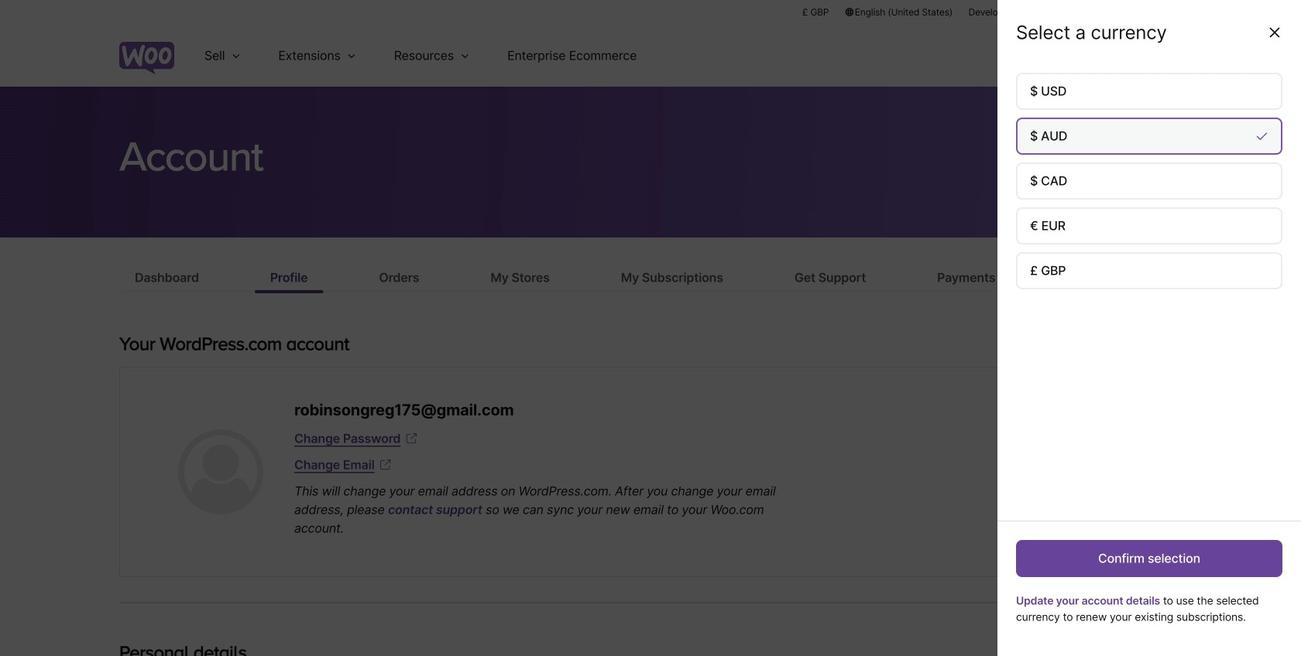 Task type: locate. For each thing, give the bounding box(es) containing it.
open account menu image
[[1157, 43, 1182, 68]]

close selector image
[[1267, 25, 1283, 40]]

1 vertical spatial external link image
[[378, 458, 393, 473]]

search image
[[1118, 43, 1143, 68]]

service navigation menu element
[[1090, 31, 1182, 81]]

1 horizontal spatial external link image
[[404, 432, 419, 447]]

0 horizontal spatial external link image
[[378, 458, 393, 473]]

external link image
[[404, 432, 419, 447], [378, 458, 393, 473]]

0 vertical spatial external link image
[[404, 432, 419, 447]]



Task type: describe. For each thing, give the bounding box(es) containing it.
gravatar image image
[[178, 430, 263, 515]]



